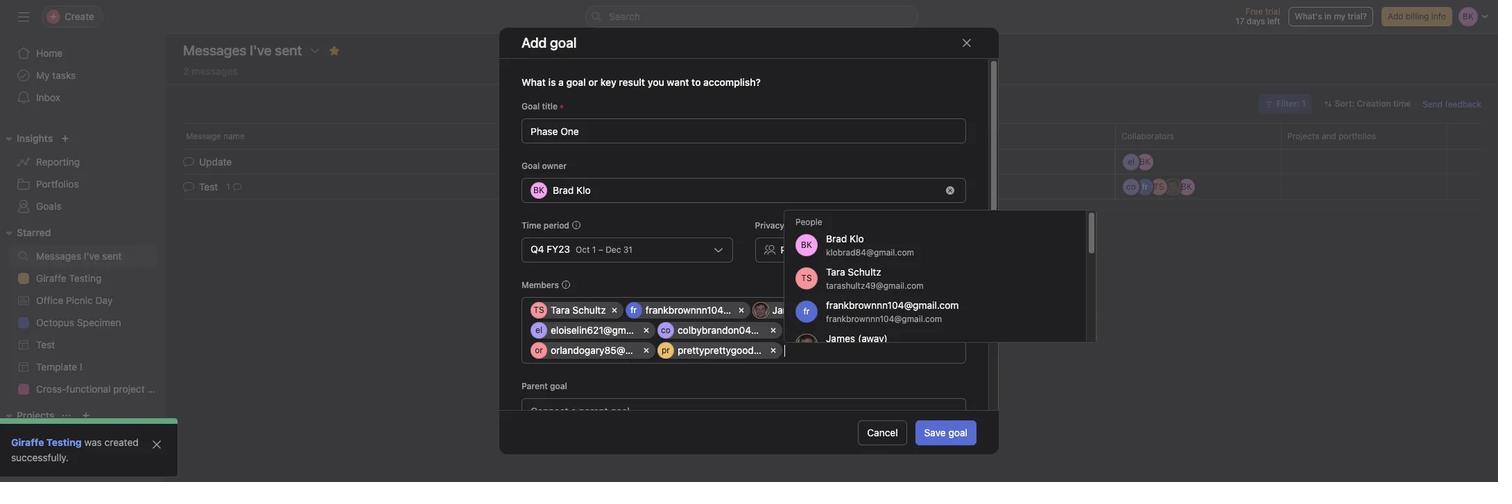 Task type: vqa. For each thing, say whether or not it's contained in the screenshot.
Q4 FY23 Oct 1 – Dec 31 in the bottom of the page
yes



Task type: locate. For each thing, give the bounding box(es) containing it.
goal inside button
[[949, 427, 968, 439]]

0 vertical spatial giraffe
[[36, 273, 66, 284]]

testing down messages i've sent link
[[69, 273, 102, 284]]

starred
[[17, 227, 51, 239]]

2 goal from the top
[[522, 161, 540, 171]]

title
[[542, 101, 558, 112]]

0 vertical spatial i
[[80, 362, 82, 373]]

giraffe up office
[[36, 273, 66, 284]]

0 vertical spatial projects
[[1288, 131, 1320, 142]]

hide sidebar image
[[18, 11, 29, 22]]

0 vertical spatial or
[[589, 76, 598, 88]]

template
[[36, 362, 77, 373], [36, 434, 77, 445]]

0 vertical spatial 1
[[1302, 99, 1306, 109]]

add billing info button
[[1382, 7, 1453, 26]]

1 vertical spatial giraffe
[[11, 437, 44, 449]]

1 template from the top
[[36, 362, 77, 373]]

or left "key"
[[589, 76, 598, 88]]

1 horizontal spatial messages
[[183, 42, 247, 58]]

global element
[[0, 34, 167, 117]]

filter:
[[1277, 99, 1300, 109]]

0 vertical spatial template
[[36, 362, 77, 373]]

test for conversation name for test cell
[[199, 181, 218, 193]]

giraffe testing up the office picnic day
[[36, 273, 102, 284]]

template i up cross-
[[36, 362, 82, 373]]

giraffe
[[36, 273, 66, 284], [11, 437, 44, 449]]

1 template i from the top
[[36, 362, 82, 373]]

search button
[[586, 6, 919, 28]]

1 vertical spatial goal
[[550, 382, 567, 392]]

goal left title
[[522, 101, 540, 112]]

octopus specimen
[[36, 317, 121, 329]]

1 vertical spatial projects
[[17, 410, 54, 422]]

1 i from the top
[[80, 362, 82, 373]]

1 vertical spatial or
[[535, 345, 543, 356]]

klo
[[577, 184, 591, 196]]

my
[[36, 69, 50, 81]]

what
[[522, 76, 546, 88]]

1 goal from the top
[[522, 101, 540, 112]]

test inside starred element
[[36, 339, 55, 351]]

insights element
[[0, 126, 167, 221]]

i left was
[[80, 434, 82, 445]]

1 vertical spatial 1
[[226, 181, 230, 192]]

day
[[96, 295, 113, 307]]

goal right a
[[567, 76, 586, 88]]

office picnic day link
[[8, 290, 158, 312]]

template up cross-
[[36, 362, 77, 373]]

0 vertical spatial goal
[[522, 101, 540, 112]]

1 horizontal spatial projects
[[1288, 131, 1320, 142]]

1 vertical spatial template i
[[36, 434, 82, 445]]

add billing info
[[1388, 11, 1447, 22]]

messages inside starred element
[[36, 250, 81, 262]]

0 horizontal spatial projects
[[17, 410, 54, 422]]

co
[[661, 325, 671, 336]]

1 left the –
[[592, 245, 596, 255]]

projects
[[1288, 131, 1320, 142], [17, 410, 54, 422]]

time period
[[522, 221, 570, 231]]

conversation name for test cell
[[167, 174, 1116, 200]]

giraffe up successfully.
[[11, 437, 44, 449]]

none text field inside row
[[785, 343, 795, 359]]

row containing message name
[[167, 124, 1499, 149]]

testing up invite at bottom
[[46, 437, 82, 449]]

my tasks
[[36, 69, 76, 81]]

cross-
[[36, 384, 66, 395]]

goal left owner
[[522, 161, 540, 171]]

testing
[[69, 273, 102, 284], [46, 437, 82, 449]]

giraffe testing link up picnic
[[8, 268, 158, 290]]

0 vertical spatial giraffe testing link
[[8, 268, 158, 290]]

i inside starred element
[[80, 362, 82, 373]]

2 vertical spatial goal
[[949, 427, 968, 439]]

0 horizontal spatial or
[[535, 345, 543, 356]]

goal title
[[522, 101, 558, 112]]

0 vertical spatial template i
[[36, 362, 82, 373]]

2 template from the top
[[36, 434, 77, 445]]

0 horizontal spatial 1
[[226, 181, 230, 192]]

free trial 17 days left
[[1236, 6, 1281, 26]]

what is a goal or key result you want to accomplish?
[[522, 76, 761, 88]]

i've
[[84, 250, 100, 262]]

messages
[[192, 65, 238, 77]]

template i link up invite at bottom
[[8, 429, 158, 451]]

2 template i from the top
[[36, 434, 82, 445]]

0 horizontal spatial test
[[36, 339, 55, 351]]

1 vertical spatial messages
[[36, 250, 81, 262]]

schultz
[[573, 305, 606, 316]]

close this dialog image
[[962, 37, 973, 49]]

1 template i link from the top
[[8, 357, 158, 379]]

tree grid
[[167, 148, 1499, 201]]

projects left and
[[1288, 131, 1320, 142]]

starred button
[[0, 225, 51, 241]]

0 vertical spatial test
[[199, 181, 218, 193]]

projects inside projects 'dropdown button'
[[17, 410, 54, 422]]

eloiselin621@gmail.com cell
[[531, 323, 658, 339]]

0 vertical spatial testing
[[69, 273, 102, 284]]

projects down cross-
[[17, 410, 54, 422]]

template i
[[36, 362, 82, 373], [36, 434, 82, 445]]

0 vertical spatial messages
[[183, 42, 247, 58]]

send feedback
[[1423, 99, 1482, 109]]

1 vertical spatial template
[[36, 434, 77, 445]]

1 vertical spatial test
[[36, 339, 55, 351]]

messages
[[183, 42, 247, 58], [36, 250, 81, 262]]

2 vertical spatial 1
[[592, 245, 596, 255]]

row
[[167, 124, 1499, 149], [183, 148, 1482, 150], [531, 302, 907, 363]]

messages left i've
[[36, 250, 81, 262]]

or down el
[[535, 345, 543, 356]]

2 template i link from the top
[[8, 429, 158, 451]]

test
[[199, 181, 218, 193], [36, 339, 55, 351]]

2 messages
[[183, 65, 238, 77]]

1 down update
[[226, 181, 230, 192]]

insights
[[17, 133, 53, 144]]

goal right 'save'
[[949, 427, 968, 439]]

test down the octopus
[[36, 339, 55, 351]]

0 horizontal spatial messages
[[36, 250, 81, 262]]

plan
[[147, 384, 166, 395]]

prettyprettygood77@gmail.com
[[678, 345, 820, 357]]

starred element
[[0, 221, 167, 404]]

–
[[599, 245, 603, 255]]

cancel
[[868, 427, 898, 439]]

portfolios
[[36, 178, 79, 190]]

1 vertical spatial template i link
[[8, 429, 158, 451]]

1 right filter:
[[1302, 99, 1306, 109]]

save goal
[[925, 427, 968, 439]]

created
[[104, 437, 139, 449]]

billing
[[1406, 11, 1430, 22]]

1 vertical spatial giraffe testing link
[[11, 437, 82, 449]]

collaborators
[[1122, 131, 1175, 142]]

1 horizontal spatial test
[[199, 181, 218, 193]]

fy23
[[547, 243, 570, 255]]

None text field
[[785, 343, 795, 359]]

giraffe testing link
[[8, 268, 158, 290], [11, 437, 82, 449]]

filter: 1 button
[[1260, 94, 1313, 114]]

functional
[[66, 384, 111, 395]]

template up successfully.
[[36, 434, 77, 445]]

public button
[[755, 238, 967, 263]]

test left 1 button
[[199, 181, 218, 193]]

i
[[80, 362, 82, 373], [80, 434, 82, 445]]

fr
[[631, 305, 637, 316]]

giraffe testing link up successfully.
[[11, 437, 82, 449]]

0 vertical spatial template i link
[[8, 357, 158, 379]]

giraffe testing up successfully.
[[11, 437, 82, 449]]

specimen
[[77, 317, 121, 329]]

i down test link
[[80, 362, 82, 373]]

messages i've sent
[[183, 42, 302, 58]]

required image
[[558, 103, 566, 111]]

messages up messages
[[183, 42, 247, 58]]

james cell
[[753, 302, 819, 319]]

project
[[113, 384, 145, 395]]

template i inside projects element
[[36, 434, 82, 445]]

1 vertical spatial goal
[[522, 161, 540, 171]]

i inside projects element
[[80, 434, 82, 445]]

template i inside starred element
[[36, 362, 82, 373]]

giraffe inside starred element
[[36, 273, 66, 284]]

successfully.
[[11, 452, 69, 464]]

test inside cell
[[199, 181, 218, 193]]

goal right parent
[[550, 382, 567, 392]]

template i link up functional
[[8, 357, 158, 379]]

1 vertical spatial giraffe testing
[[11, 437, 82, 449]]

0 vertical spatial giraffe testing
[[36, 273, 102, 284]]

period
[[544, 221, 570, 231]]

1 vertical spatial i
[[80, 434, 82, 445]]

1 horizontal spatial 1
[[592, 245, 596, 255]]

update
[[199, 156, 232, 168]]

what's
[[1295, 11, 1323, 22]]

template i up invite at bottom
[[36, 434, 82, 445]]

you
[[648, 76, 665, 88]]

2 horizontal spatial 1
[[1302, 99, 1306, 109]]

2 i from the top
[[80, 434, 82, 445]]

q4 fy23 oct 1 – dec 31
[[531, 243, 633, 255]]

1 horizontal spatial or
[[589, 76, 598, 88]]

tree grid containing update
[[167, 148, 1499, 201]]

2
[[183, 65, 189, 77]]

goal
[[567, 76, 586, 88], [550, 382, 567, 392], [949, 427, 968, 439]]

2 messages button
[[183, 65, 238, 84]]

cross-functional project plan link
[[8, 379, 166, 401]]

inbox
[[36, 92, 60, 103]]



Task type: describe. For each thing, give the bounding box(es) containing it.
pr
[[662, 345, 670, 356]]

octopus
[[36, 317, 74, 329]]

want
[[667, 76, 689, 88]]

1 button
[[224, 180, 244, 194]]

picnic
[[66, 295, 93, 307]]

testing inside starred element
[[69, 273, 102, 284]]

left
[[1268, 16, 1281, 26]]

days
[[1247, 16, 1266, 26]]

projects for projects and portfolios
[[1288, 131, 1320, 142]]

portfolios link
[[8, 173, 158, 196]]

ja
[[756, 305, 765, 316]]

owner
[[542, 161, 567, 171]]

projects for projects
[[17, 410, 54, 422]]

add goal
[[522, 35, 577, 51]]

send
[[1423, 99, 1443, 109]]

oct
[[576, 245, 590, 255]]

brad klo
[[553, 184, 591, 196]]

dec
[[606, 245, 621, 255]]

time
[[522, 221, 542, 231]]

Enter goal name text field
[[522, 119, 967, 144]]

or inside orlandogary85@gmail.com cell
[[535, 345, 543, 356]]

template i link inside starred element
[[8, 357, 158, 379]]

was
[[84, 437, 102, 449]]

in
[[1325, 11, 1332, 22]]

bk
[[534, 185, 545, 196]]

cross-functional project plan
[[36, 384, 166, 395]]

orlandogary85@gmail.com cell
[[531, 343, 671, 359]]

is
[[549, 76, 556, 88]]

messages i've sent link
[[8, 246, 158, 268]]

template inside projects element
[[36, 434, 77, 445]]

1 vertical spatial testing
[[46, 437, 82, 449]]

31
[[624, 245, 633, 255]]

template i link inside projects element
[[8, 429, 158, 451]]

17
[[1236, 16, 1245, 26]]

what's in my trial? button
[[1289, 7, 1374, 26]]

home
[[36, 47, 63, 59]]

members
[[522, 280, 559, 291]]

test link
[[8, 334, 158, 357]]

template inside starred element
[[36, 362, 77, 373]]

remove image
[[946, 187, 955, 195]]

brad
[[553, 184, 574, 196]]

prettyprettygood77@gmail.com cell
[[658, 343, 820, 359]]

my
[[1334, 11, 1346, 22]]

messages for messages i've sent
[[183, 42, 247, 58]]

goal for parent goal
[[550, 382, 567, 392]]

close image
[[151, 440, 162, 451]]

free
[[1246, 6, 1264, 17]]

q4
[[531, 243, 544, 255]]

inbox link
[[8, 87, 158, 109]]

1 inside 'q4 fy23 oct 1 – dec 31'
[[592, 245, 596, 255]]

colbybrandon04@gmail.com
[[678, 325, 806, 336]]

result
[[619, 76, 645, 88]]

test for test link
[[36, 339, 55, 351]]

and
[[1322, 131, 1337, 142]]

search
[[609, 10, 640, 22]]

reporting
[[36, 156, 80, 168]]

frankbrownnn104@gmail.com
[[646, 305, 779, 316]]

giraffe testing inside starred element
[[36, 273, 102, 284]]

save
[[925, 427, 946, 439]]

colbybrandon04@gmail.com cell
[[658, 323, 806, 339]]

trial
[[1266, 6, 1281, 17]]

test row
[[167, 173, 1499, 201]]

message name
[[186, 131, 245, 142]]

trial?
[[1348, 11, 1368, 22]]

tara schultz
[[551, 305, 606, 316]]

row containing tara schultz
[[531, 302, 907, 363]]

tara
[[551, 305, 570, 316]]

home link
[[8, 42, 158, 65]]

i've sent
[[250, 42, 302, 58]]

messages i've sent
[[36, 250, 122, 262]]

was created successfully.
[[11, 437, 139, 464]]

goal for save goal
[[949, 427, 968, 439]]

my tasks link
[[8, 65, 158, 87]]

message
[[186, 131, 221, 142]]

goal for goal owner
[[522, 161, 540, 171]]

office
[[36, 295, 63, 307]]

search list box
[[586, 6, 919, 28]]

conversation name for update cell
[[167, 149, 1116, 175]]

goal owner
[[522, 161, 567, 171]]

projects button
[[0, 408, 54, 425]]

projects and portfolios
[[1288, 131, 1377, 142]]

tasks
[[52, 69, 76, 81]]

goal for goal title
[[522, 101, 540, 112]]

what's in my trial?
[[1295, 11, 1368, 22]]

messages for messages i've sent
[[36, 250, 81, 262]]

office picnic day
[[36, 295, 113, 307]]

frankbrownnn104@gmail.com cell
[[626, 302, 779, 319]]

reporting link
[[8, 151, 158, 173]]

remove from starred image
[[329, 45, 340, 56]]

octopus specimen link
[[8, 312, 158, 334]]

filter: 1
[[1277, 99, 1306, 109]]

tara schultz cell
[[531, 302, 624, 319]]

projects element
[[0, 404, 167, 483]]

1 inside conversation name for test cell
[[226, 181, 230, 192]]

0 vertical spatial goal
[[567, 76, 586, 88]]

name
[[223, 131, 245, 142]]

send feedback link
[[1423, 97, 1482, 111]]

insights button
[[0, 130, 53, 147]]

invite
[[39, 459, 64, 470]]

add
[[1388, 11, 1404, 22]]

a
[[559, 76, 564, 88]]

key
[[601, 76, 617, 88]]

sent
[[102, 250, 122, 262]]

ts
[[534, 305, 544, 316]]

update row
[[167, 148, 1499, 176]]

privacy
[[755, 221, 785, 231]]



